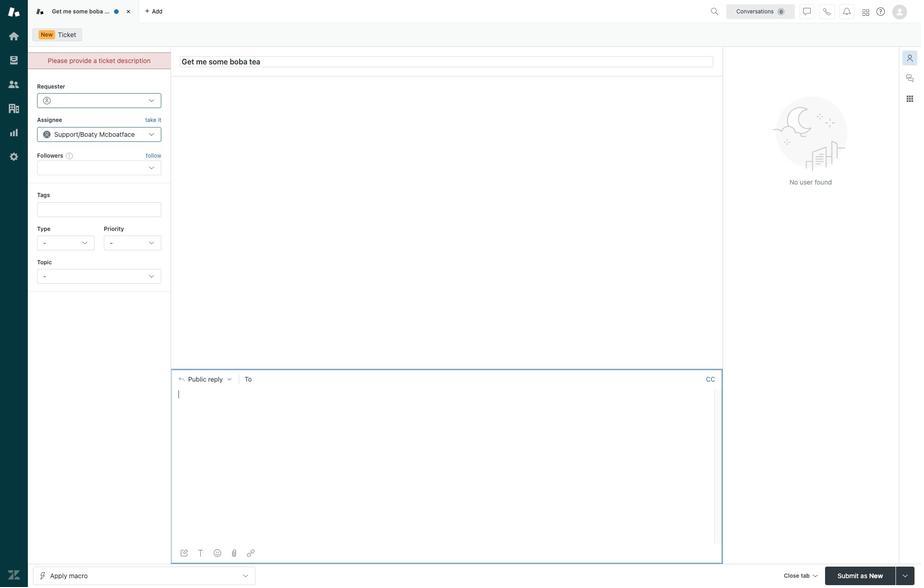 Task type: vqa. For each thing, say whether or not it's contained in the screenshot.
"Reporting" "icon"
yes



Task type: locate. For each thing, give the bounding box(es) containing it.
organizations image
[[8, 102, 20, 115]]

draft mode image
[[180, 550, 188, 557]]

get started image
[[8, 30, 20, 42]]

customer context image
[[907, 54, 914, 62]]

Public reply composer text field
[[175, 389, 712, 408]]

button displays agent's chat status as invisible. image
[[804, 8, 811, 15]]

secondary element
[[28, 26, 922, 44]]

insert emojis image
[[214, 550, 221, 557]]

format text image
[[197, 550, 205, 557]]

tab
[[28, 0, 139, 23]]

Subject field
[[180, 56, 714, 67]]

zendesk image
[[8, 569, 20, 581]]

reporting image
[[8, 127, 20, 139]]

main element
[[0, 0, 28, 587]]



Task type: describe. For each thing, give the bounding box(es) containing it.
get help image
[[877, 7, 885, 16]]

notifications image
[[844, 8, 851, 15]]

add link (cmd k) image
[[247, 550, 255, 557]]

tabs tab list
[[28, 0, 707, 23]]

views image
[[8, 54, 20, 66]]

close image
[[124, 7, 133, 16]]

minimize composer image
[[443, 365, 451, 373]]

zendesk support image
[[8, 6, 20, 18]]

customers image
[[8, 78, 20, 90]]

add attachment image
[[231, 550, 238, 557]]

apps image
[[907, 95, 914, 102]]

zendesk products image
[[863, 9, 870, 16]]

admin image
[[8, 151, 20, 163]]

info on adding followers image
[[66, 152, 73, 160]]



